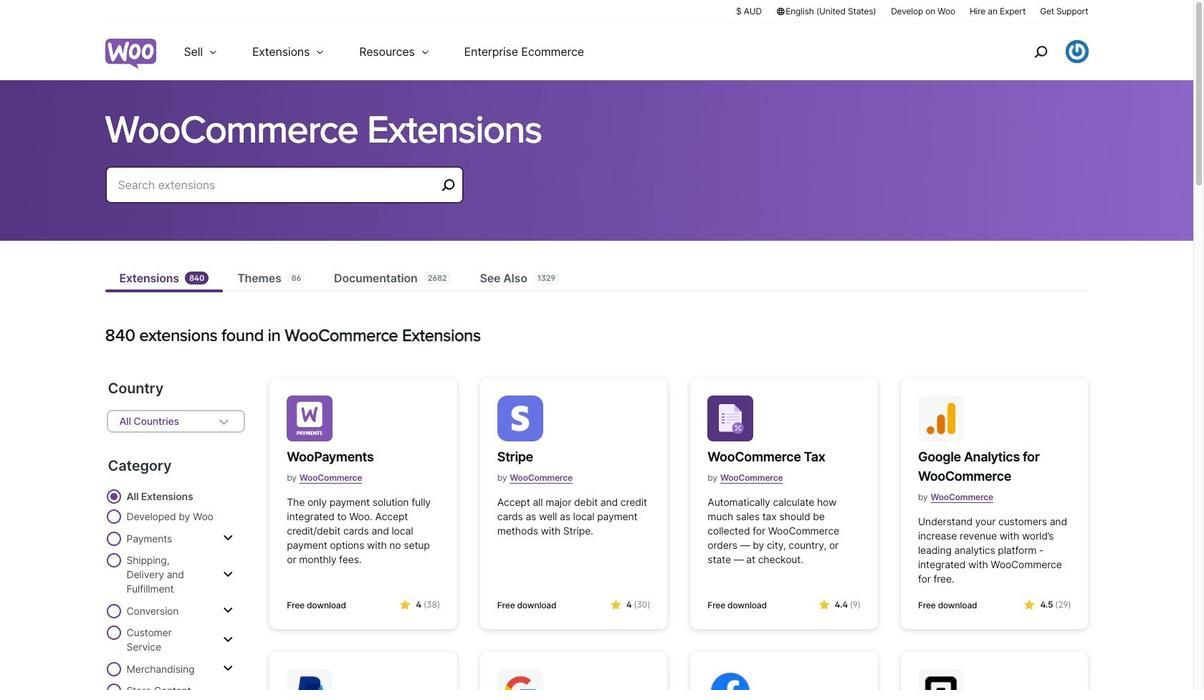 Task type: locate. For each thing, give the bounding box(es) containing it.
show subcategories image
[[223, 569, 233, 580], [223, 605, 233, 617], [223, 663, 233, 675]]

1 vertical spatial show subcategories image
[[223, 634, 233, 646]]

0 vertical spatial show subcategories image
[[223, 569, 233, 580]]

angle down image
[[215, 413, 232, 430]]

0 vertical spatial show subcategories image
[[223, 533, 233, 544]]

2 show subcategories image from the top
[[223, 634, 233, 646]]

Search extensions search field
[[118, 175, 436, 195]]

1 vertical spatial show subcategories image
[[223, 605, 233, 617]]

2 vertical spatial show subcategories image
[[223, 663, 233, 675]]

1 show subcategories image from the top
[[223, 533, 233, 544]]

open account menu image
[[1066, 40, 1089, 63]]

None search field
[[105, 166, 463, 221]]

show subcategories image
[[223, 533, 233, 544], [223, 634, 233, 646]]

service navigation menu element
[[1003, 28, 1089, 75]]



Task type: vqa. For each thing, say whether or not it's contained in the screenshot.
search field
yes



Task type: describe. For each thing, give the bounding box(es) containing it.
2 show subcategories image from the top
[[223, 605, 233, 617]]

search image
[[1029, 40, 1052, 63]]

Filter countries field
[[106, 410, 245, 433]]

1 show subcategories image from the top
[[223, 569, 233, 580]]

3 show subcategories image from the top
[[223, 663, 233, 675]]



